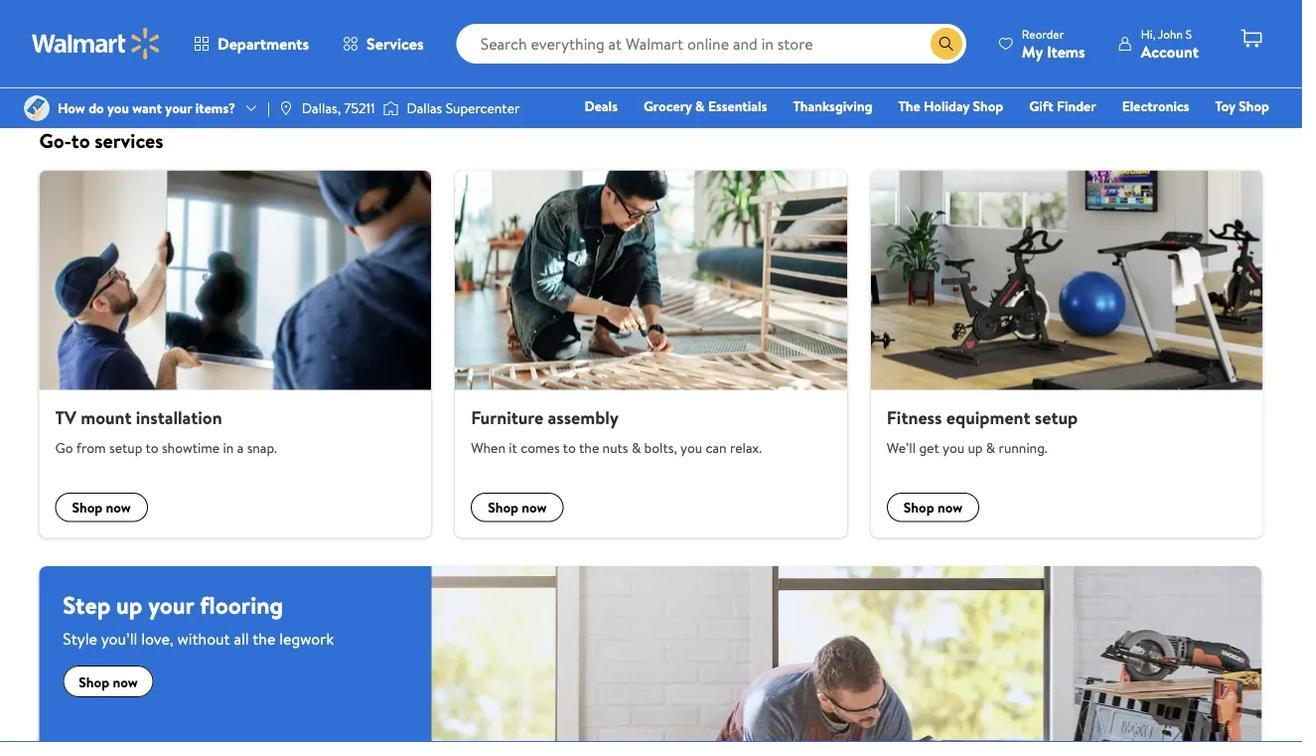 Task type: describe. For each thing, give the bounding box(es) containing it.
fashion link
[[960, 123, 1024, 145]]

the inside furniture assembly when it comes to the nuts & bolts, you can relax.
[[579, 438, 599, 457]]

& inside fitness equipment setup we'll get you up & running.
[[986, 438, 996, 457]]

dallas
[[407, 98, 442, 118]]

grocery & essentials link
[[635, 95, 776, 117]]

love,
[[142, 627, 174, 649]]

list containing tv mount installation
[[27, 171, 1275, 538]]

you inside fitness equipment setup we'll get you up & running.
[[943, 438, 965, 457]]

setup inside fitness equipment setup we'll get you up & running.
[[1035, 405, 1078, 430]]

reorder my items
[[1022, 25, 1086, 62]]

shop now down you'll
[[79, 671, 138, 691]]

the holiday shop link
[[890, 95, 1013, 117]]

items?
[[195, 98, 235, 118]]

electronics
[[1122, 96, 1190, 116]]

fashion
[[969, 124, 1015, 144]]

grocery
[[644, 96, 692, 116]]

your inside step up your flooring style you'll love, without all the legwork
[[149, 588, 195, 621]]

& inside furniture assembly when it comes to the nuts & bolts, you can relax.
[[632, 438, 641, 457]]

supercenter
[[446, 98, 520, 118]]

relax.
[[730, 438, 762, 457]]

deals
[[585, 96, 618, 116]]

to inside tv mount installation go from setup to showtime in a snap.
[[145, 438, 159, 457]]

installation
[[136, 405, 222, 430]]

Search search field
[[457, 24, 967, 64]]

 image for dallas, 75211
[[278, 100, 294, 116]]

a
[[237, 438, 244, 457]]

we'll
[[887, 438, 916, 457]]

john
[[1158, 25, 1183, 42]]

Walmart Site-Wide search field
[[457, 24, 967, 64]]

in
[[223, 438, 234, 457]]

essentials
[[708, 96, 767, 116]]

toy shop link
[[1207, 95, 1279, 117]]

style
[[63, 627, 98, 649]]

finder
[[1057, 96, 1097, 116]]

step
[[63, 588, 111, 621]]

showtime
[[162, 438, 220, 457]]

want
[[132, 98, 162, 118]]

one
[[1118, 124, 1147, 144]]

nuts
[[603, 438, 628, 457]]

you'll
[[102, 627, 138, 649]]

dallas supercenter
[[407, 98, 520, 118]]

fitness equipment setup we'll get you up & running.
[[887, 405, 1078, 457]]

tv
[[55, 405, 76, 430]]

1 horizontal spatial &
[[696, 96, 705, 116]]

the holiday shop
[[899, 96, 1004, 116]]

my
[[1022, 40, 1043, 62]]

registry link
[[1032, 123, 1101, 145]]

go-
[[39, 127, 71, 155]]

dallas, 75211
[[302, 98, 375, 118]]

reorder
[[1022, 25, 1064, 42]]

cart contains 0 items total amount $0.00 image
[[1240, 27, 1264, 51]]

0 horizontal spatial you
[[107, 98, 129, 118]]

registry
[[1041, 124, 1092, 144]]

departments button
[[177, 20, 326, 68]]

services button
[[326, 20, 441, 68]]

get
[[919, 438, 940, 457]]

step up your flooring style you'll love, without all the legwork
[[63, 588, 334, 649]]

now down you'll
[[113, 671, 138, 691]]

walmart+
[[1211, 124, 1270, 144]]

flooring
[[200, 588, 284, 621]]

to inside furniture assembly when it comes to the nuts & bolts, you can relax.
[[563, 438, 576, 457]]

go-to services
[[39, 127, 164, 155]]

walmart+ link
[[1202, 123, 1279, 145]]

deals link
[[576, 95, 627, 117]]

the inside step up your flooring style you'll love, without all the legwork
[[253, 627, 276, 649]]

gift
[[1030, 96, 1054, 116]]

gift finder
[[1030, 96, 1097, 116]]

shop down style
[[79, 671, 110, 691]]

furniture
[[471, 405, 544, 430]]

debit
[[1151, 124, 1185, 144]]

toy
[[1216, 96, 1236, 116]]

shop inside 'toy shop home'
[[1239, 96, 1270, 116]]



Task type: locate. For each thing, give the bounding box(es) containing it.
now for assembly
[[522, 498, 547, 517]]

 image right 75211
[[383, 98, 399, 118]]

now for equipment
[[938, 498, 963, 517]]

hi,
[[1141, 25, 1156, 42]]

shop now for furniture
[[488, 498, 547, 517]]

up up you'll
[[117, 588, 143, 621]]

account
[[1141, 40, 1199, 62]]

1 horizontal spatial the
[[579, 438, 599, 457]]

1 vertical spatial your
[[149, 588, 195, 621]]

now for mount
[[106, 498, 131, 517]]

1 horizontal spatial to
[[145, 438, 159, 457]]

walmart image
[[32, 28, 161, 60]]

assembly
[[548, 405, 619, 430]]

mount
[[81, 405, 132, 430]]

when
[[471, 438, 506, 457]]

running.
[[999, 438, 1048, 457]]

1 vertical spatial up
[[117, 588, 143, 621]]

shop now link
[[63, 665, 154, 697]]

toy shop home
[[907, 96, 1270, 144]]

shop
[[973, 96, 1004, 116], [1239, 96, 1270, 116], [72, 498, 103, 517], [488, 498, 519, 517], [904, 498, 935, 517], [79, 671, 110, 691]]

without
[[178, 627, 231, 649]]

s
[[1186, 25, 1192, 42]]

 image for dallas supercenter
[[383, 98, 399, 118]]

 image right |
[[278, 100, 294, 116]]

can
[[706, 438, 727, 457]]

you right do
[[107, 98, 129, 118]]

shop down from
[[72, 498, 103, 517]]

one debit
[[1118, 124, 1185, 144]]

shop now for tv
[[72, 498, 131, 517]]

now inside furniture assembly list item
[[522, 498, 547, 517]]

you
[[107, 98, 129, 118], [681, 438, 703, 457], [943, 438, 965, 457]]

gift finder link
[[1021, 95, 1106, 117]]

 image
[[383, 98, 399, 118], [278, 100, 294, 116]]

0 vertical spatial setup
[[1035, 405, 1078, 430]]

now inside the fitness equipment setup list item
[[938, 498, 963, 517]]

now down tv mount installation go from setup to showtime in a snap.
[[106, 498, 131, 517]]

services
[[95, 127, 164, 155]]

your right want
[[165, 98, 192, 118]]

0 horizontal spatial to
[[71, 127, 90, 155]]

1 vertical spatial setup
[[109, 438, 142, 457]]

& right grocery
[[696, 96, 705, 116]]

home link
[[898, 123, 952, 145]]

1 horizontal spatial setup
[[1035, 405, 1078, 430]]

shop up fashion
[[973, 96, 1004, 116]]

0 horizontal spatial &
[[632, 438, 641, 457]]

equipment
[[947, 405, 1031, 430]]

thanksgiving
[[793, 96, 873, 116]]

it
[[509, 438, 518, 457]]

you right get
[[943, 438, 965, 457]]

departments
[[218, 33, 309, 55]]

75211
[[344, 98, 375, 118]]

comes
[[521, 438, 560, 457]]

0 vertical spatial up
[[968, 438, 983, 457]]

electronics link
[[1113, 95, 1199, 117]]

all
[[234, 627, 250, 649]]

leave the tasks to us. save time and let our trusted pros nail the job for you. shop all. image
[[63, 0, 180, 79]]

shop now
[[72, 498, 131, 517], [488, 498, 547, 517], [904, 498, 963, 517], [79, 671, 138, 691]]

setup inside tv mount installation go from setup to showtime in a snap.
[[109, 438, 142, 457]]

list
[[27, 171, 1275, 538]]

shop down it
[[488, 498, 519, 517]]

up inside step up your flooring style you'll love, without all the legwork
[[117, 588, 143, 621]]

your up love,
[[149, 588, 195, 621]]

search icon image
[[939, 36, 955, 52]]

up
[[968, 438, 983, 457], [117, 588, 143, 621]]

shop now down it
[[488, 498, 547, 517]]

do
[[89, 98, 104, 118]]

0 horizontal spatial the
[[253, 627, 276, 649]]

0 horizontal spatial  image
[[278, 100, 294, 116]]

& down equipment
[[986, 438, 996, 457]]

shop right toy on the top of the page
[[1239, 96, 1270, 116]]

to down how
[[71, 127, 90, 155]]

shop now down get
[[904, 498, 963, 517]]

home
[[907, 124, 943, 144]]

go
[[55, 438, 73, 457]]

shop now inside the fitness equipment setup list item
[[904, 498, 963, 517]]

grocery & essentials
[[644, 96, 767, 116]]

from
[[76, 438, 106, 457]]

shop now for fitness
[[904, 498, 963, 517]]

shop now inside tv mount installation 'list item'
[[72, 498, 131, 517]]

setup up running.
[[1035, 405, 1078, 430]]

now
[[106, 498, 131, 517], [522, 498, 547, 517], [938, 498, 963, 517], [113, 671, 138, 691]]

shop inside furniture assembly list item
[[488, 498, 519, 517]]

setup right from
[[109, 438, 142, 457]]

0 vertical spatial the
[[579, 438, 599, 457]]

0 vertical spatial your
[[165, 98, 192, 118]]

to right comes
[[563, 438, 576, 457]]

thanksgiving link
[[784, 95, 882, 117]]

2 horizontal spatial you
[[943, 438, 965, 457]]

setup
[[1035, 405, 1078, 430], [109, 438, 142, 457]]

you left can on the bottom of page
[[681, 438, 703, 457]]

& right nuts
[[632, 438, 641, 457]]

one debit link
[[1109, 123, 1194, 145]]

how do you want your items?
[[58, 98, 235, 118]]

shop down get
[[904, 498, 935, 517]]

hi, john s account
[[1141, 25, 1199, 62]]

tv mount installation list item
[[27, 171, 443, 538]]

up down equipment
[[968, 438, 983, 457]]

the
[[579, 438, 599, 457], [253, 627, 276, 649]]

now inside tv mount installation 'list item'
[[106, 498, 131, 517]]

services
[[367, 33, 424, 55]]

0 horizontal spatial setup
[[109, 438, 142, 457]]

to left showtime
[[145, 438, 159, 457]]

shop now down from
[[72, 498, 131, 517]]

the left nuts
[[579, 438, 599, 457]]

your
[[165, 98, 192, 118], [149, 588, 195, 621]]

shop inside the fitness equipment setup list item
[[904, 498, 935, 517]]

holiday
[[924, 96, 970, 116]]

 image
[[24, 95, 50, 121]]

furniture assembly list item
[[443, 171, 859, 538]]

you inside furniture assembly when it comes to the nuts & bolts, you can relax.
[[681, 438, 703, 457]]

snap.
[[247, 438, 277, 457]]

shop inside tv mount installation 'list item'
[[72, 498, 103, 517]]

now down get
[[938, 498, 963, 517]]

1 horizontal spatial up
[[968, 438, 983, 457]]

1 vertical spatial the
[[253, 627, 276, 649]]

dallas,
[[302, 98, 341, 118]]

2 horizontal spatial &
[[986, 438, 996, 457]]

now down comes
[[522, 498, 547, 517]]

0 horizontal spatial up
[[117, 588, 143, 621]]

fitness equipment setup list item
[[859, 171, 1275, 538]]

fitness
[[887, 405, 942, 430]]

shop now inside furniture assembly list item
[[488, 498, 547, 517]]

legwork
[[280, 627, 334, 649]]

the right all
[[253, 627, 276, 649]]

the
[[899, 96, 921, 116]]

how
[[58, 98, 85, 118]]

&
[[696, 96, 705, 116], [632, 438, 641, 457], [986, 438, 996, 457]]

1 horizontal spatial  image
[[383, 98, 399, 118]]

bolts,
[[644, 438, 677, 457]]

items
[[1047, 40, 1086, 62]]

2 horizontal spatial to
[[563, 438, 576, 457]]

1 horizontal spatial you
[[681, 438, 703, 457]]

tv mount installation go from setup to showtime in a snap.
[[55, 405, 277, 457]]

to
[[71, 127, 90, 155], [145, 438, 159, 457], [563, 438, 576, 457]]

up inside fitness equipment setup we'll get you up & running.
[[968, 438, 983, 457]]

|
[[267, 98, 270, 118]]

furniture assembly when it comes to the nuts & bolts, you can relax.
[[471, 405, 762, 457]]



Task type: vqa. For each thing, say whether or not it's contained in the screenshot.
"Supercenter" corresponding to Forney Supercenter
no



